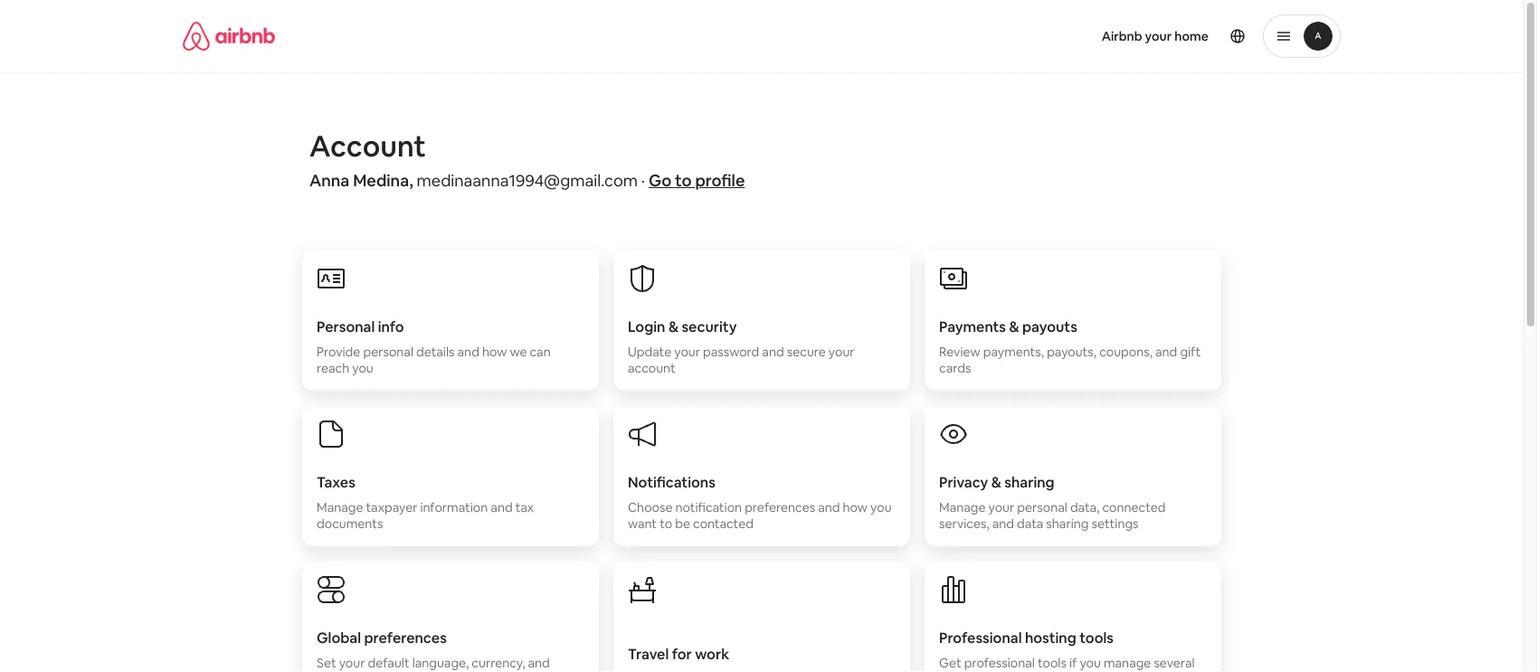 Task type: describe. For each thing, give the bounding box(es) containing it.
can
[[530, 344, 551, 360]]

hosting
[[1025, 629, 1077, 648]]

data
[[1017, 516, 1044, 532]]

travel for work link
[[613, 554, 910, 671]]

taxes
[[317, 473, 355, 492]]

your inside 'privacy & sharing manage your personal data, connected services, and data sharing settings'
[[989, 499, 1015, 516]]

1 vertical spatial sharing
[[1046, 516, 1089, 532]]

settings
[[1092, 516, 1139, 532]]

payments,
[[983, 344, 1044, 360]]

0 horizontal spatial preferences
[[364, 629, 447, 648]]

update
[[628, 344, 672, 360]]

information
[[420, 499, 488, 516]]

personal inside 'privacy & sharing manage your personal data, connected services, and data sharing settings'
[[1017, 499, 1068, 516]]

professional hosting tools
[[939, 629, 1114, 648]]

and inside 'privacy & sharing manage your personal data, connected services, and data sharing settings'
[[992, 516, 1014, 532]]

go to profile link
[[649, 170, 745, 191]]

notifications
[[628, 473, 716, 492]]

and inside payments & payouts review payments, payouts, coupons, and gift cards
[[1156, 344, 1178, 360]]

details
[[416, 344, 455, 360]]

professional
[[939, 629, 1022, 648]]

privacy
[[939, 473, 988, 492]]

we
[[510, 344, 527, 360]]

go
[[649, 170, 672, 191]]

0 vertical spatial sharing
[[1005, 473, 1055, 492]]

travel
[[628, 645, 669, 664]]

global
[[317, 629, 361, 648]]

for
[[672, 645, 692, 664]]

documents
[[317, 516, 383, 532]]

and inside notifications choose notification preferences and how you want to be contacted
[[818, 499, 840, 516]]

personal
[[317, 318, 375, 337]]

home
[[1175, 28, 1209, 44]]

personal inside personal info provide personal details and how we can reach you
[[363, 344, 413, 360]]

review
[[939, 344, 981, 360]]

personal info provide personal details and how we can reach you
[[317, 318, 551, 376]]

manage inside 'privacy & sharing manage your personal data, connected services, and data sharing settings'
[[939, 499, 986, 516]]

account anna medina , medinaanna1994@gmail.com · go to profile
[[309, 128, 745, 191]]

to inside account anna medina , medinaanna1994@gmail.com · go to profile
[[675, 170, 692, 191]]

be
[[675, 516, 690, 532]]

gift
[[1180, 344, 1201, 360]]

provide
[[317, 344, 360, 360]]

& for login
[[669, 318, 679, 337]]

reach
[[317, 360, 349, 376]]

want
[[628, 516, 657, 532]]

·
[[641, 170, 645, 191]]

notification
[[676, 499, 742, 516]]

connected
[[1102, 499, 1166, 516]]

manage inside taxes manage taxpayer information and tax documents
[[317, 499, 363, 516]]

profile element
[[784, 0, 1341, 72]]

medina
[[353, 170, 409, 191]]

account
[[628, 360, 676, 376]]

how inside notifications choose notification preferences and how you want to be contacted
[[843, 499, 868, 516]]

secure
[[787, 344, 826, 360]]



Task type: vqa. For each thing, say whether or not it's contained in the screenshot.
the top you
yes



Task type: locate. For each thing, give the bounding box(es) containing it.
and
[[457, 344, 479, 360], [762, 344, 784, 360], [1156, 344, 1178, 360], [491, 499, 513, 516], [818, 499, 840, 516], [992, 516, 1014, 532]]

,
[[409, 170, 413, 191]]

&
[[669, 318, 679, 337], [1009, 318, 1019, 337], [991, 473, 1002, 492]]

you inside notifications choose notification preferences and how you want to be contacted
[[871, 499, 892, 516]]

password
[[703, 344, 759, 360]]

and inside login & security update your password and secure your account
[[762, 344, 784, 360]]

1 manage from the left
[[317, 499, 363, 516]]

& up payments,
[[1009, 318, 1019, 337]]

manage down taxes
[[317, 499, 363, 516]]

anna
[[309, 170, 350, 191]]

medinaanna1994@gmail.com
[[417, 170, 638, 191]]

1 vertical spatial personal
[[1017, 499, 1068, 516]]

preferences
[[745, 499, 815, 516], [364, 629, 447, 648]]

personal down info
[[363, 344, 413, 360]]

personal
[[363, 344, 413, 360], [1017, 499, 1068, 516]]

taxpayer
[[366, 499, 417, 516]]

professional hosting tools link
[[925, 554, 1222, 671]]

login & security update your password and secure your account
[[628, 318, 855, 376]]

coupons,
[[1100, 344, 1153, 360]]

notifications choose notification preferences and how you want to be contacted
[[628, 473, 892, 532]]

account
[[309, 128, 426, 165]]

& inside login & security update your password and secure your account
[[669, 318, 679, 337]]

0 horizontal spatial personal
[[363, 344, 413, 360]]

payouts
[[1022, 318, 1078, 337]]

0 horizontal spatial how
[[482, 344, 507, 360]]

airbnb your home link
[[1091, 17, 1220, 55]]

1 horizontal spatial you
[[871, 499, 892, 516]]

payments
[[939, 318, 1006, 337]]

you
[[352, 360, 373, 376], [871, 499, 892, 516]]

profile
[[695, 170, 745, 191]]

global preferences
[[317, 629, 447, 648]]

your left data
[[989, 499, 1015, 516]]

0 vertical spatial how
[[482, 344, 507, 360]]

& right privacy
[[991, 473, 1002, 492]]

to left be
[[660, 516, 672, 532]]

how inside personal info provide personal details and how we can reach you
[[482, 344, 507, 360]]

manage
[[317, 499, 363, 516], [939, 499, 986, 516]]

1 vertical spatial you
[[871, 499, 892, 516]]

preferences right global
[[364, 629, 447, 648]]

to inside notifications choose notification preferences and how you want to be contacted
[[660, 516, 672, 532]]

services,
[[939, 516, 990, 532]]

0 horizontal spatial &
[[669, 318, 679, 337]]

0 horizontal spatial to
[[660, 516, 672, 532]]

preferences inside notifications choose notification preferences and how you want to be contacted
[[745, 499, 815, 516]]

payments & payouts review payments, payouts, coupons, and gift cards
[[939, 318, 1201, 376]]

0 vertical spatial personal
[[363, 344, 413, 360]]

and inside personal info provide personal details and how we can reach you
[[457, 344, 479, 360]]

& for payments
[[1009, 318, 1019, 337]]

1 horizontal spatial &
[[991, 473, 1002, 492]]

airbnb your home
[[1102, 28, 1209, 44]]

0 vertical spatial you
[[352, 360, 373, 376]]

1 horizontal spatial manage
[[939, 499, 986, 516]]

you right reach on the left bottom
[[352, 360, 373, 376]]

travel for work
[[628, 645, 729, 664]]

sharing right data
[[1046, 516, 1089, 532]]

& for privacy
[[991, 473, 1002, 492]]

choose
[[628, 499, 673, 516]]

to right the 'go'
[[675, 170, 692, 191]]

& right login
[[669, 318, 679, 337]]

1 horizontal spatial preferences
[[745, 499, 815, 516]]

& inside 'privacy & sharing manage your personal data, connected services, and data sharing settings'
[[991, 473, 1002, 492]]

security
[[682, 318, 737, 337]]

preferences right the 'notification'
[[745, 499, 815, 516]]

global preferences link
[[302, 554, 599, 671]]

manage down privacy
[[939, 499, 986, 516]]

personal left data,
[[1017, 499, 1068, 516]]

1 horizontal spatial how
[[843, 499, 868, 516]]

0 vertical spatial to
[[675, 170, 692, 191]]

sharing up data
[[1005, 473, 1055, 492]]

cards
[[939, 360, 971, 376]]

how
[[482, 344, 507, 360], [843, 499, 868, 516]]

2 horizontal spatial &
[[1009, 318, 1019, 337]]

1 horizontal spatial to
[[675, 170, 692, 191]]

to
[[675, 170, 692, 191], [660, 516, 672, 532]]

sharing
[[1005, 473, 1055, 492], [1046, 516, 1089, 532]]

your left the home
[[1145, 28, 1172, 44]]

airbnb
[[1102, 28, 1143, 44]]

contacted
[[693, 516, 754, 532]]

1 vertical spatial how
[[843, 499, 868, 516]]

your down security
[[674, 344, 700, 360]]

you left services,
[[871, 499, 892, 516]]

1 vertical spatial preferences
[[364, 629, 447, 648]]

0 horizontal spatial manage
[[317, 499, 363, 516]]

your inside profile element
[[1145, 28, 1172, 44]]

taxes manage taxpayer information and tax documents
[[317, 473, 534, 532]]

and inside taxes manage taxpayer information and tax documents
[[491, 499, 513, 516]]

0 horizontal spatial you
[[352, 360, 373, 376]]

1 horizontal spatial personal
[[1017, 499, 1068, 516]]

your right secure
[[829, 344, 855, 360]]

privacy & sharing manage your personal data, connected services, and data sharing settings
[[939, 473, 1166, 532]]

your
[[1145, 28, 1172, 44], [674, 344, 700, 360], [829, 344, 855, 360], [989, 499, 1015, 516]]

payouts,
[[1047, 344, 1097, 360]]

tax
[[515, 499, 534, 516]]

login
[[628, 318, 666, 337]]

0 vertical spatial preferences
[[745, 499, 815, 516]]

you inside personal info provide personal details and how we can reach you
[[352, 360, 373, 376]]

2 manage from the left
[[939, 499, 986, 516]]

1 vertical spatial to
[[660, 516, 672, 532]]

data,
[[1070, 499, 1100, 516]]

tools
[[1080, 629, 1114, 648]]

work
[[695, 645, 729, 664]]

info
[[378, 318, 404, 337]]

& inside payments & payouts review payments, payouts, coupons, and gift cards
[[1009, 318, 1019, 337]]



